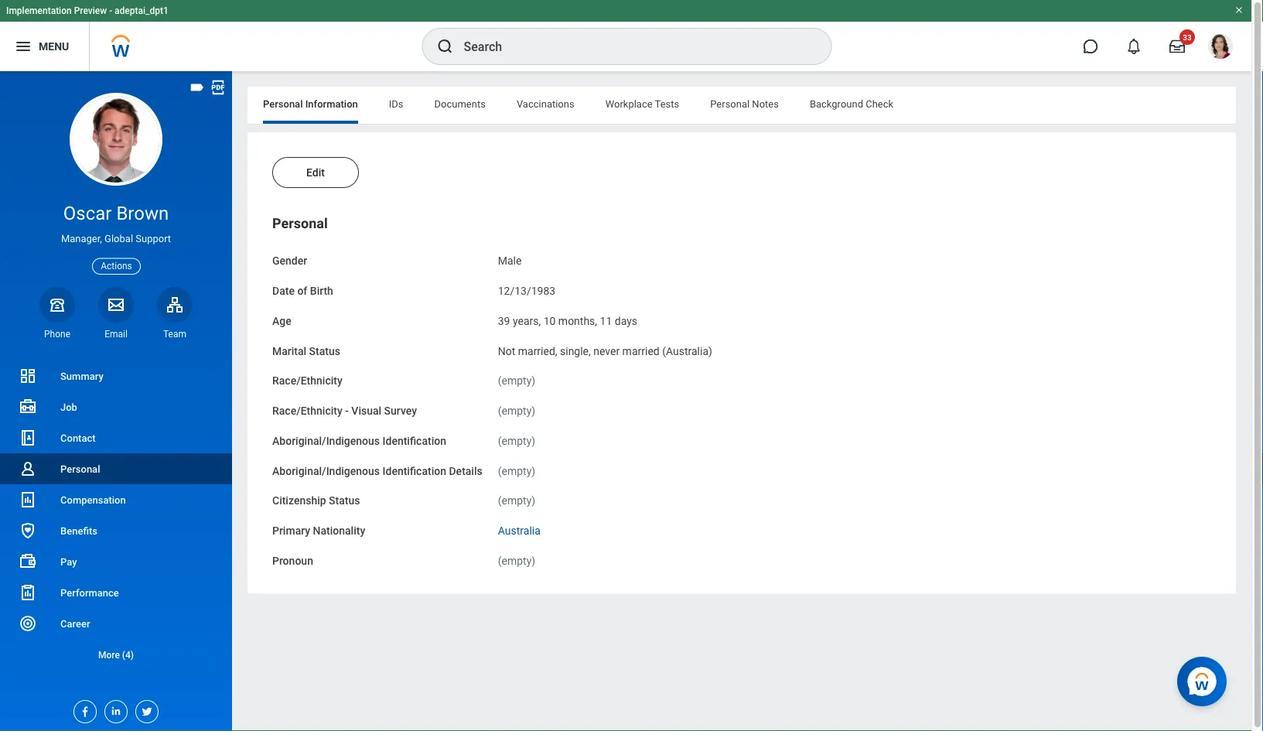 Task type: describe. For each thing, give the bounding box(es) containing it.
information
[[305, 98, 358, 109]]

male element
[[498, 251, 522, 267]]

(empty) for race/ethnicity - visual survey
[[498, 405, 536, 417]]

date
[[272, 285, 295, 297]]

oscar
[[63, 202, 112, 224]]

pay link
[[0, 546, 232, 577]]

check
[[866, 98, 894, 109]]

australia link
[[498, 521, 541, 537]]

date of birth
[[272, 285, 333, 297]]

edit
[[306, 166, 325, 179]]

personal notes
[[710, 98, 779, 109]]

(empty) for race/ethnicity
[[498, 375, 536, 387]]

ids
[[389, 98, 404, 109]]

implementation
[[6, 5, 72, 16]]

(4)
[[122, 650, 134, 660]]

race/ethnicity for race/ethnicity - visual survey
[[272, 405, 343, 417]]

more (4) button
[[0, 646, 232, 664]]

identification for aboriginal/indigenous identification details
[[383, 464, 446, 477]]

33 button
[[1161, 29, 1195, 63]]

notes
[[752, 98, 779, 109]]

phone button
[[39, 287, 75, 340]]

preview
[[74, 5, 107, 16]]

personal for personal information
[[263, 98, 303, 109]]

pay
[[60, 556, 77, 568]]

summary image
[[19, 367, 37, 385]]

justify image
[[14, 37, 32, 56]]

identification for aboriginal/indigenous identification
[[383, 435, 446, 447]]

edit button
[[272, 157, 359, 188]]

mail image
[[107, 295, 125, 314]]

email button
[[98, 287, 134, 340]]

personal link
[[0, 453, 232, 484]]

contact image
[[19, 429, 37, 447]]

close environment banner image
[[1235, 5, 1244, 15]]

more (4) button
[[0, 639, 232, 670]]

primary
[[272, 524, 310, 537]]

race/ethnicity - visual survey
[[272, 405, 417, 417]]

profile logan mcneil image
[[1209, 34, 1233, 62]]

personal for personal notes
[[710, 98, 750, 109]]

(empty) for citizenship status
[[498, 494, 536, 507]]

personal group
[[272, 214, 1212, 569]]

career
[[60, 618, 90, 629]]

linkedin image
[[105, 701, 122, 717]]

summary link
[[0, 361, 232, 392]]

menu button
[[0, 22, 89, 71]]

list containing summary
[[0, 361, 232, 670]]

Search Workday  search field
[[464, 29, 800, 63]]

job
[[60, 401, 77, 413]]

primary nationality
[[272, 524, 365, 537]]

team link
[[157, 287, 193, 340]]

contact link
[[0, 422, 232, 453]]

more
[[98, 650, 120, 660]]

11
[[600, 315, 612, 327]]

personal image
[[19, 460, 37, 478]]

33
[[1183, 32, 1192, 42]]

adeptai_dpt1
[[115, 5, 169, 16]]

benefits link
[[0, 515, 232, 546]]

citizenship
[[272, 494, 326, 507]]

view printable version (pdf) image
[[210, 79, 227, 96]]

documents
[[435, 98, 486, 109]]

marital status element
[[498, 335, 713, 358]]

manager, global support
[[61, 233, 171, 245]]

phone image
[[46, 295, 68, 314]]

facebook image
[[74, 701, 91, 718]]

years,
[[513, 315, 541, 327]]

aboriginal/indigenous identification
[[272, 435, 446, 447]]

vaccinations
[[517, 98, 575, 109]]

10
[[544, 315, 556, 327]]



Task type: locate. For each thing, give the bounding box(es) containing it.
twitter image
[[136, 701, 153, 718]]

contact
[[60, 432, 96, 444]]

details
[[449, 464, 483, 477]]

marital
[[272, 345, 307, 357]]

email oscar brown element
[[98, 328, 134, 340]]

4 (empty) from the top
[[498, 464, 536, 477]]

pronoun
[[272, 554, 313, 567]]

- left the visual
[[345, 405, 349, 417]]

menu
[[39, 40, 69, 53]]

date of birth element
[[498, 275, 556, 298]]

phone oscar brown element
[[39, 328, 75, 340]]

not
[[498, 345, 516, 357]]

visual
[[352, 405, 382, 417]]

12/13/1983
[[498, 285, 556, 297]]

team
[[163, 329, 186, 340]]

personal button
[[272, 215, 328, 232]]

compensation image
[[19, 491, 37, 509]]

background check
[[810, 98, 894, 109]]

background
[[810, 98, 864, 109]]

1 race/ethnicity from the top
[[272, 375, 343, 387]]

notifications large image
[[1127, 39, 1142, 54]]

0 vertical spatial aboriginal/indigenous
[[272, 435, 380, 447]]

39
[[498, 315, 510, 327]]

citizenship status
[[272, 494, 360, 507]]

summary
[[60, 370, 103, 382]]

job link
[[0, 392, 232, 422]]

view team image
[[166, 295, 184, 314]]

aboriginal/indigenous for aboriginal/indigenous identification
[[272, 435, 380, 447]]

1 vertical spatial identification
[[383, 464, 446, 477]]

aboriginal/indigenous
[[272, 435, 380, 447], [272, 464, 380, 477]]

days
[[615, 315, 638, 327]]

0 vertical spatial identification
[[383, 435, 446, 447]]

age element
[[498, 305, 638, 328]]

actions button
[[92, 258, 141, 275]]

3 (empty) from the top
[[498, 435, 536, 447]]

oscar brown
[[63, 202, 169, 224]]

benefits
[[60, 525, 97, 537]]

nationality
[[313, 524, 365, 537]]

support
[[136, 233, 171, 245]]

tests
[[655, 98, 680, 109]]

not married, single, never married (australia)
[[498, 345, 713, 357]]

aboriginal/indigenous up citizenship status on the bottom left
[[272, 464, 380, 477]]

compensation link
[[0, 484, 232, 515]]

identification left the details in the bottom of the page
[[383, 464, 446, 477]]

age
[[272, 315, 292, 327]]

tag image
[[189, 79, 206, 96]]

personal up 'gender'
[[272, 215, 328, 232]]

global
[[105, 233, 133, 245]]

0 vertical spatial status
[[309, 345, 340, 357]]

race/ethnicity for race/ethnicity
[[272, 375, 343, 387]]

1 vertical spatial race/ethnicity
[[272, 405, 343, 417]]

0 horizontal spatial -
[[109, 5, 112, 16]]

2 race/ethnicity from the top
[[272, 405, 343, 417]]

personal information
[[263, 98, 358, 109]]

personal for personal button
[[272, 215, 328, 232]]

birth
[[310, 285, 333, 297]]

(empty)
[[498, 375, 536, 387], [498, 405, 536, 417], [498, 435, 536, 447], [498, 464, 536, 477], [498, 494, 536, 507], [498, 554, 536, 567]]

status up the nationality
[[329, 494, 360, 507]]

workplace
[[606, 98, 653, 109]]

status
[[309, 345, 340, 357], [329, 494, 360, 507]]

marital status
[[272, 345, 340, 357]]

(empty) for aboriginal/indigenous identification details
[[498, 464, 536, 477]]

aboriginal/indigenous identification details
[[272, 464, 483, 477]]

race/ethnicity down marital status
[[272, 375, 343, 387]]

1 identification from the top
[[383, 435, 446, 447]]

actions
[[101, 261, 132, 272]]

more (4)
[[98, 650, 134, 660]]

list
[[0, 361, 232, 670]]

performance link
[[0, 577, 232, 608]]

1 vertical spatial status
[[329, 494, 360, 507]]

search image
[[436, 37, 455, 56]]

39 years, 10 months, 11 days
[[498, 315, 638, 327]]

aboriginal/indigenous down the race/ethnicity - visual survey
[[272, 435, 380, 447]]

personal inside group
[[272, 215, 328, 232]]

personal left information
[[263, 98, 303, 109]]

-
[[109, 5, 112, 16], [345, 405, 349, 417]]

status for marital status
[[309, 345, 340, 357]]

- right preview
[[109, 5, 112, 16]]

1 horizontal spatial -
[[345, 405, 349, 417]]

6 (empty) from the top
[[498, 554, 536, 567]]

compensation
[[60, 494, 126, 506]]

identification down survey
[[383, 435, 446, 447]]

months,
[[559, 315, 597, 327]]

tab list
[[248, 87, 1236, 124]]

career image
[[19, 614, 37, 633]]

phone
[[44, 329, 70, 340]]

status right marital
[[309, 345, 340, 357]]

performance image
[[19, 583, 37, 602]]

2 (empty) from the top
[[498, 405, 536, 417]]

(empty) for pronoun
[[498, 554, 536, 567]]

menu banner
[[0, 0, 1252, 71]]

personal
[[263, 98, 303, 109], [710, 98, 750, 109], [272, 215, 328, 232], [60, 463, 100, 475]]

implementation preview -   adeptai_dpt1
[[6, 5, 169, 16]]

never
[[594, 345, 620, 357]]

married,
[[518, 345, 558, 357]]

race/ethnicity
[[272, 375, 343, 387], [272, 405, 343, 417]]

(empty) for aboriginal/indigenous identification
[[498, 435, 536, 447]]

0 vertical spatial race/ethnicity
[[272, 375, 343, 387]]

workplace tests
[[606, 98, 680, 109]]

status for citizenship status
[[329, 494, 360, 507]]

single,
[[560, 345, 591, 357]]

aboriginal/indigenous for aboriginal/indigenous identification details
[[272, 464, 380, 477]]

race/ethnicity left the visual
[[272, 405, 343, 417]]

brown
[[116, 202, 169, 224]]

navigation pane region
[[0, 71, 232, 731]]

- inside menu banner
[[109, 5, 112, 16]]

survey
[[384, 405, 417, 417]]

5 (empty) from the top
[[498, 494, 536, 507]]

inbox large image
[[1170, 39, 1185, 54]]

1 vertical spatial aboriginal/indigenous
[[272, 464, 380, 477]]

tab list containing personal information
[[248, 87, 1236, 124]]

job image
[[19, 398, 37, 416]]

married
[[623, 345, 660, 357]]

1 (empty) from the top
[[498, 375, 536, 387]]

identification
[[383, 435, 446, 447], [383, 464, 446, 477]]

team oscar brown element
[[157, 328, 193, 340]]

1 aboriginal/indigenous from the top
[[272, 435, 380, 447]]

email
[[105, 329, 128, 340]]

1 vertical spatial -
[[345, 405, 349, 417]]

(australia)
[[662, 345, 713, 357]]

career link
[[0, 608, 232, 639]]

pay image
[[19, 552, 37, 571]]

benefits image
[[19, 522, 37, 540]]

male
[[498, 255, 522, 267]]

gender
[[272, 255, 307, 267]]

0 vertical spatial -
[[109, 5, 112, 16]]

performance
[[60, 587, 119, 599]]

2 aboriginal/indigenous from the top
[[272, 464, 380, 477]]

manager,
[[61, 233, 102, 245]]

- inside the personal group
[[345, 405, 349, 417]]

personal inside navigation pane region
[[60, 463, 100, 475]]

personal down contact
[[60, 463, 100, 475]]

of
[[297, 285, 307, 297]]

australia
[[498, 524, 541, 537]]

2 identification from the top
[[383, 464, 446, 477]]

personal left notes
[[710, 98, 750, 109]]



Task type: vqa. For each thing, say whether or not it's contained in the screenshot.


